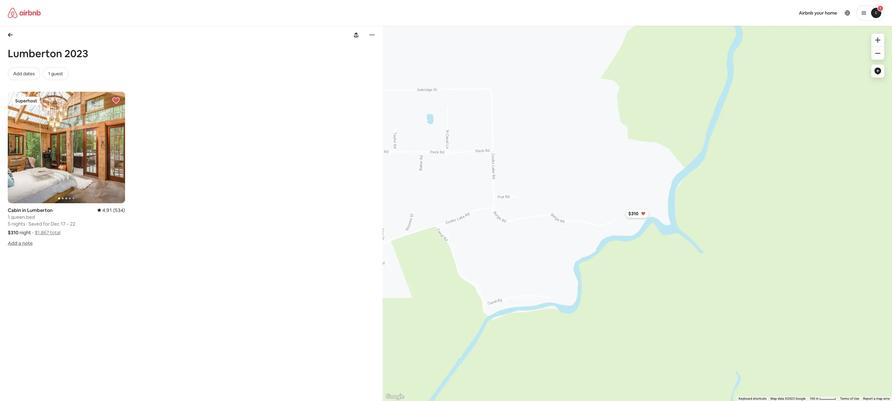 Task type: locate. For each thing, give the bounding box(es) containing it.
1 vertical spatial $310
[[8, 230, 18, 236]]

add dates
[[13, 71, 35, 77]]

22
[[70, 221, 75, 227]]

1 up 5
[[8, 214, 10, 220]]

lumberton up bed
[[27, 207, 53, 213]]

1 vertical spatial ·
[[32, 230, 33, 236]]

lumberton up dates
[[8, 47, 62, 60]]

dates
[[23, 71, 35, 77]]

0 horizontal spatial 1
[[8, 214, 10, 220]]

1 horizontal spatial a
[[874, 397, 876, 401]]

remove from wishlist: cabin in lumberton image
[[112, 97, 120, 104]]

4.91
[[102, 207, 112, 213]]

1 vertical spatial add
[[8, 240, 17, 246]]

1 horizontal spatial 1
[[48, 71, 50, 77]]

1 guest button
[[43, 67, 69, 80]]

2023
[[64, 47, 88, 60]]

add inside dropdown button
[[13, 71, 22, 77]]

nights
[[11, 221, 25, 227]]

group
[[8, 92, 125, 203]]

1 horizontal spatial $310
[[629, 211, 639, 217]]

note
[[22, 240, 33, 246]]

1 vertical spatial lumberton
[[27, 207, 53, 213]]

·
[[26, 221, 27, 227], [32, 230, 33, 236]]

1 button
[[857, 5, 885, 21]]

0 vertical spatial lumberton
[[8, 47, 62, 60]]

1 vertical spatial a
[[874, 397, 876, 401]]

add left dates
[[13, 71, 22, 77]]

1
[[880, 6, 882, 10], [48, 71, 50, 77], [8, 214, 10, 220]]

zoom in image
[[876, 38, 881, 43]]

1 inside profile element
[[880, 6, 882, 10]]

0 horizontal spatial ·
[[26, 221, 27, 227]]

terms of use
[[841, 397, 860, 401]]

a left map
[[874, 397, 876, 401]]

a left note
[[18, 240, 21, 246]]

guest
[[51, 71, 63, 77]]

· down bed
[[26, 221, 27, 227]]

lumberton 2023
[[8, 47, 88, 60]]

profile element
[[454, 0, 885, 26]]

1 horizontal spatial ·
[[32, 230, 33, 236]]

airbnb your home
[[800, 10, 838, 16]]

–
[[66, 221, 69, 227]]

©2023
[[786, 397, 795, 401]]

0 horizontal spatial $310
[[8, 230, 18, 236]]

0 vertical spatial ·
[[26, 221, 27, 227]]

0 vertical spatial add
[[13, 71, 22, 77]]

add left note
[[8, 240, 17, 246]]

· right night
[[32, 230, 33, 236]]

1 vertical spatial 1
[[48, 71, 50, 77]]

shortcuts
[[754, 397, 767, 401]]

map
[[771, 397, 778, 401]]

$1,867 total button
[[35, 230, 61, 236]]

a for add
[[18, 240, 21, 246]]

data
[[778, 397, 785, 401]]

0 horizontal spatial a
[[18, 240, 21, 246]]

2 horizontal spatial 1
[[880, 6, 882, 10]]

add
[[13, 71, 22, 77], [8, 240, 17, 246]]

total
[[50, 230, 61, 236]]

a
[[18, 240, 21, 246], [874, 397, 876, 401]]

saved
[[29, 221, 42, 227]]

$310
[[629, 211, 639, 217], [8, 230, 18, 236]]

100 m button
[[808, 397, 839, 401]]

lumberton
[[8, 47, 62, 60], [27, 207, 53, 213]]

bed
[[26, 214, 35, 220]]

1 up zoom in image
[[880, 6, 882, 10]]

airbnb
[[800, 10, 814, 16]]

add dates button
[[8, 67, 40, 80]]

5
[[8, 221, 10, 227]]

for
[[43, 221, 50, 227]]

0 vertical spatial a
[[18, 240, 21, 246]]

0 vertical spatial 1
[[880, 6, 882, 10]]

m
[[816, 397, 819, 401]]

0 vertical spatial $310
[[629, 211, 639, 217]]

2 vertical spatial 1
[[8, 214, 10, 220]]

1 left guest on the top left
[[48, 71, 50, 77]]



Task type: describe. For each thing, give the bounding box(es) containing it.
map data ©2023 google
[[771, 397, 806, 401]]

1 for 1
[[880, 6, 882, 10]]

add for add a note
[[8, 240, 17, 246]]

4.91 (534)
[[102, 207, 125, 213]]

$310 inside cabin in lumberton 1 queen bed 5 nights · saved for dec 17 – 22 $310 night · $1,867 total
[[8, 230, 18, 236]]

1 inside cabin in lumberton 1 queen bed 5 nights · saved for dec 17 – 22 $310 night · $1,867 total
[[8, 214, 10, 220]]

report
[[864, 397, 873, 401]]

keyboard
[[739, 397, 753, 401]]

100 m
[[810, 397, 820, 401]]

error
[[884, 397, 891, 401]]

airbnb your home link
[[796, 6, 842, 20]]

queen
[[11, 214, 25, 220]]

google image
[[385, 393, 406, 401]]

100
[[810, 397, 816, 401]]

cabin in lumberton 1 queen bed 5 nights · saved for dec 17 – 22 $310 night · $1,867 total
[[8, 207, 75, 236]]

home
[[826, 10, 838, 16]]

keyboard shortcuts
[[739, 397, 767, 401]]

google
[[796, 397, 806, 401]]

dec
[[51, 221, 60, 227]]

4.91 out of 5 average rating,  534 reviews image
[[97, 207, 125, 213]]

1 for 1 guest
[[48, 71, 50, 77]]

zoom out image
[[876, 51, 881, 56]]

your
[[815, 10, 825, 16]]

1 guest
[[48, 71, 63, 77]]

keyboard shortcuts button
[[739, 397, 767, 401]]

add for add dates
[[13, 71, 22, 77]]

(534)
[[113, 207, 125, 213]]

lumberton inside cabin in lumberton 1 queen bed 5 nights · saved for dec 17 – 22 $310 night · $1,867 total
[[27, 207, 53, 213]]

use
[[854, 397, 860, 401]]

report a map error link
[[864, 397, 891, 401]]

$1,867
[[35, 230, 49, 236]]

a for report
[[874, 397, 876, 401]]

$310 button
[[626, 209, 650, 218]]

of
[[851, 397, 854, 401]]

add a place to the map image
[[875, 67, 882, 75]]

terms
[[841, 397, 850, 401]]

in
[[22, 207, 26, 213]]

night
[[20, 230, 31, 236]]

report a map error
[[864, 397, 891, 401]]

terms of use link
[[841, 397, 860, 401]]

google map
including 1 saved stay. region
[[310, 0, 893, 401]]

$310 inside button
[[629, 211, 639, 217]]

17
[[61, 221, 65, 227]]

add a note
[[8, 240, 33, 246]]

map
[[877, 397, 883, 401]]

cabin
[[8, 207, 21, 213]]

add a note button
[[8, 240, 33, 246]]



Task type: vqa. For each thing, say whether or not it's contained in the screenshot.
nights
yes



